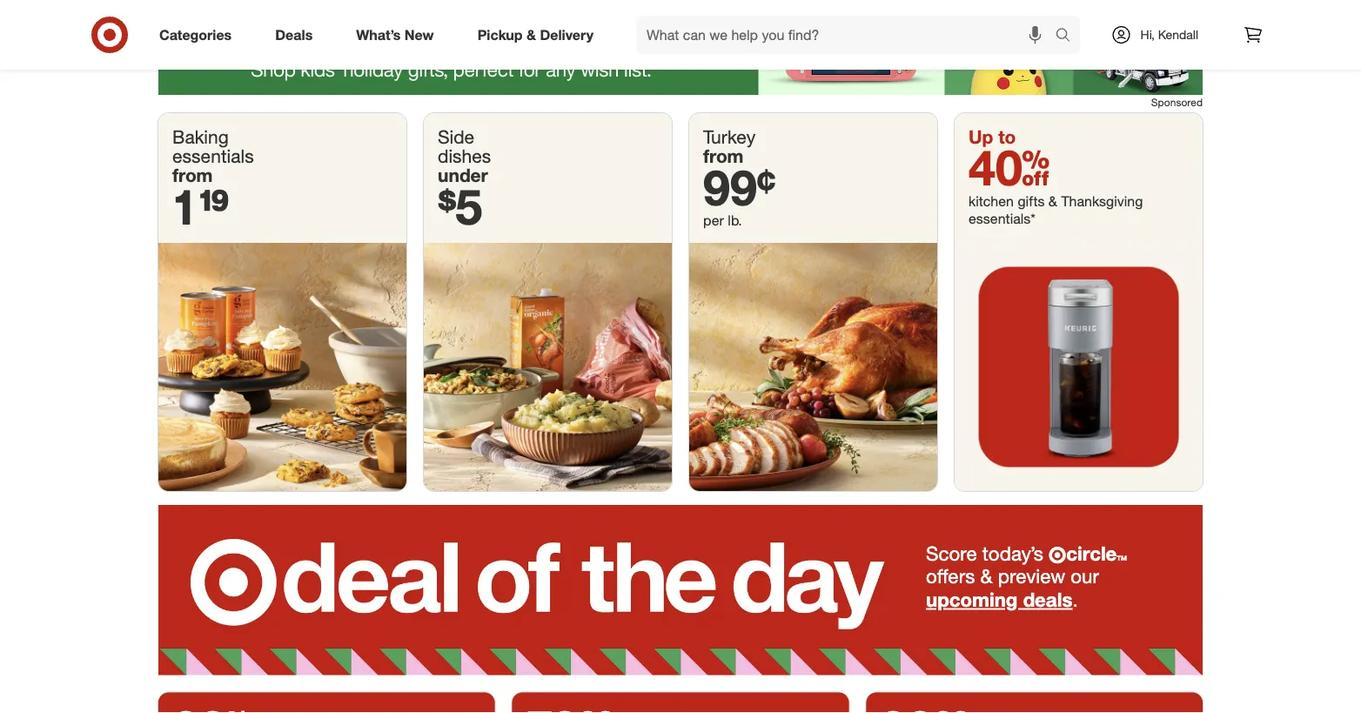 Task type: vqa. For each thing, say whether or not it's contained in the screenshot.
99¢
yes



Task type: describe. For each thing, give the bounding box(es) containing it.
gifts
[[1018, 193, 1045, 210]]

search
[[1048, 28, 1090, 45]]

circle
[[1067, 541, 1118, 565]]

lb.
[[728, 212, 743, 229]]

40
[[969, 138, 1051, 197]]

baking essentials from
[[172, 126, 254, 186]]

tm
[[1118, 554, 1128, 562]]

kendall
[[1159, 27, 1199, 42]]

$5
[[438, 176, 483, 235]]

side
[[438, 126, 475, 148]]

offers
[[927, 565, 976, 588]]

to
[[999, 126, 1017, 148]]

deals
[[1024, 588, 1073, 612]]

pickup
[[478, 26, 523, 43]]

1
[[172, 176, 198, 235]]

what's new
[[356, 26, 434, 43]]

◎
[[1049, 545, 1067, 564]]

deals link
[[261, 16, 335, 54]]

categories
[[159, 26, 232, 43]]

delivery
[[540, 26, 594, 43]]

up to
[[969, 126, 1017, 148]]

today's
[[983, 541, 1044, 565]]

what's
[[356, 26, 401, 43]]

kitchen
[[969, 193, 1014, 210]]

& inside score today's ◎ circle tm offers & preview our upcoming deals .
[[981, 565, 993, 588]]

what's new link
[[342, 16, 456, 54]]

kitchen gifts & thanksgiving essentials*
[[969, 193, 1144, 227]]

sponsored
[[1152, 96, 1203, 109]]

up
[[969, 126, 994, 148]]

search button
[[1048, 16, 1090, 57]]

1 19
[[172, 176, 230, 235]]

19
[[198, 176, 230, 235]]

dishes
[[438, 145, 491, 167]]

turkey
[[704, 126, 756, 148]]



Task type: locate. For each thing, give the bounding box(es) containing it.
& inside "pickup & delivery" link
[[527, 26, 536, 43]]

& inside 'kitchen gifts & thanksgiving essentials*'
[[1049, 193, 1058, 210]]

hi, kendall
[[1141, 27, 1199, 42]]

side dishes under
[[438, 126, 491, 186]]

advertisement region
[[158, 8, 1203, 95]]

pickup & delivery link
[[463, 16, 616, 54]]

hi,
[[1141, 27, 1155, 42]]

deals
[[275, 26, 313, 43]]

per
[[704, 212, 724, 229]]

categories link
[[145, 16, 254, 54]]

preview
[[999, 565, 1066, 588]]

& right gifts
[[1049, 193, 1058, 210]]

essentials*
[[969, 210, 1036, 227]]

per lb.
[[704, 212, 743, 229]]

from inside 'baking essentials from'
[[172, 164, 213, 186]]

baking
[[172, 126, 229, 148]]

score
[[927, 541, 978, 565]]

pickup & delivery
[[478, 26, 594, 43]]

0 horizontal spatial &
[[527, 26, 536, 43]]

essentials
[[172, 145, 254, 167]]

2 vertical spatial &
[[981, 565, 993, 588]]

What can we help you find? suggestions appear below search field
[[637, 16, 1060, 54]]

99¢
[[704, 157, 776, 216]]

0 vertical spatial &
[[527, 26, 536, 43]]

0 horizontal spatial from
[[172, 164, 213, 186]]

score today's ◎ circle tm offers & preview our upcoming deals .
[[927, 541, 1128, 612]]

from inside turkey from
[[704, 145, 744, 167]]

1 horizontal spatial from
[[704, 145, 744, 167]]

& right offers
[[981, 565, 993, 588]]

upcoming
[[927, 588, 1018, 612]]

our
[[1071, 565, 1100, 588]]

.
[[1073, 588, 1079, 612]]

2 horizontal spatial &
[[1049, 193, 1058, 210]]

thanksgiving
[[1062, 193, 1144, 210]]

target deal of the day image
[[158, 505, 1203, 676]]

1 vertical spatial &
[[1049, 193, 1058, 210]]

turkey from
[[704, 126, 756, 167]]

from
[[704, 145, 744, 167], [172, 164, 213, 186]]

&
[[527, 26, 536, 43], [1049, 193, 1058, 210], [981, 565, 993, 588]]

1 horizontal spatial &
[[981, 565, 993, 588]]

under
[[438, 164, 488, 186]]

new
[[405, 26, 434, 43]]

& right pickup
[[527, 26, 536, 43]]



